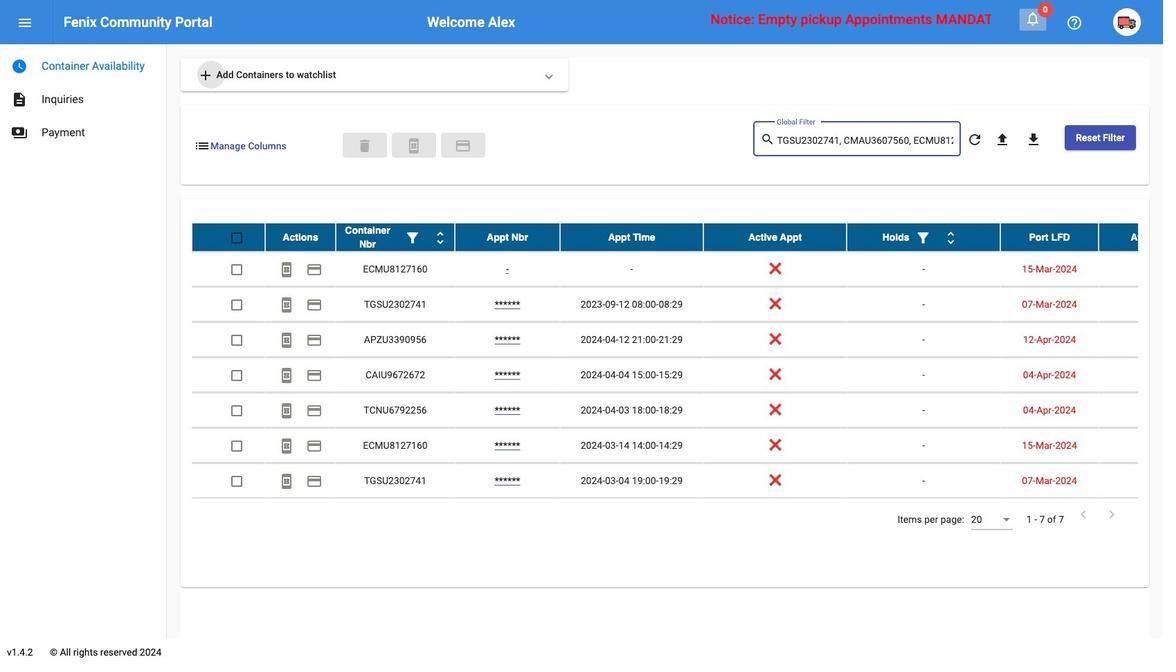 Task type: vqa. For each thing, say whether or not it's contained in the screenshot.
second COLUMN HEADER from the left
yes



Task type: describe. For each thing, give the bounding box(es) containing it.
7 row from the top
[[192, 429, 1163, 464]]

2 column header from the left
[[336, 224, 455, 251]]

8 column header from the left
[[1099, 224, 1163, 251]]

6 row from the top
[[192, 393, 1163, 429]]

4 cell from the top
[[1099, 358, 1163, 393]]

4 column header from the left
[[560, 224, 704, 251]]

3 cell from the top
[[1099, 323, 1163, 357]]

2 row from the top
[[192, 252, 1163, 287]]

1 column header from the left
[[265, 224, 336, 251]]

1 row from the top
[[192, 224, 1163, 252]]



Task type: locate. For each thing, give the bounding box(es) containing it.
no color image
[[1025, 10, 1041, 27], [17, 15, 33, 31], [11, 58, 28, 75], [197, 67, 214, 84], [11, 125, 28, 141], [994, 132, 1011, 148], [1026, 132, 1042, 148], [194, 138, 211, 154], [406, 138, 422, 154], [455, 138, 471, 154], [404, 230, 421, 247], [306, 333, 323, 349], [278, 403, 295, 420], [306, 403, 323, 420]]

no color image
[[1066, 15, 1083, 31], [11, 91, 28, 108], [761, 131, 777, 148], [967, 132, 983, 148], [432, 230, 449, 247], [915, 230, 932, 247], [943, 230, 959, 247], [278, 262, 295, 279], [306, 262, 323, 279], [278, 297, 295, 314], [306, 297, 323, 314], [278, 333, 295, 349], [278, 368, 295, 385], [306, 368, 323, 385], [278, 439, 295, 455], [306, 439, 323, 455], [278, 474, 295, 491], [306, 474, 323, 491], [1075, 507, 1092, 524], [1104, 507, 1120, 524]]

5 cell from the top
[[1099, 393, 1163, 428]]

4 row from the top
[[192, 323, 1163, 358]]

5 column header from the left
[[704, 224, 847, 251]]

cell
[[1099, 252, 1163, 287], [1099, 287, 1163, 322], [1099, 323, 1163, 357], [1099, 358, 1163, 393], [1099, 393, 1163, 428], [1099, 429, 1163, 463], [1099, 464, 1163, 499]]

navigation
[[0, 44, 166, 150]]

no color image inside column header
[[404, 230, 421, 247]]

7 cell from the top
[[1099, 464, 1163, 499]]

1 cell from the top
[[1099, 252, 1163, 287]]

7 column header from the left
[[1001, 224, 1099, 251]]

6 cell from the top
[[1099, 429, 1163, 463]]

delete image
[[357, 138, 373, 154]]

row
[[192, 224, 1163, 252], [192, 252, 1163, 287], [192, 287, 1163, 323], [192, 323, 1163, 358], [192, 358, 1163, 393], [192, 393, 1163, 429], [192, 429, 1163, 464], [192, 464, 1163, 499]]

grid
[[192, 224, 1163, 499]]

2 cell from the top
[[1099, 287, 1163, 322]]

6 column header from the left
[[847, 224, 1001, 251]]

8 row from the top
[[192, 464, 1163, 499]]

3 row from the top
[[192, 287, 1163, 323]]

5 row from the top
[[192, 358, 1163, 393]]

Global Watchlist Filter field
[[777, 136, 954, 147]]

column header
[[265, 224, 336, 251], [336, 224, 455, 251], [455, 224, 560, 251], [560, 224, 704, 251], [704, 224, 847, 251], [847, 224, 1001, 251], [1001, 224, 1099, 251], [1099, 224, 1163, 251]]

3 column header from the left
[[455, 224, 560, 251]]



